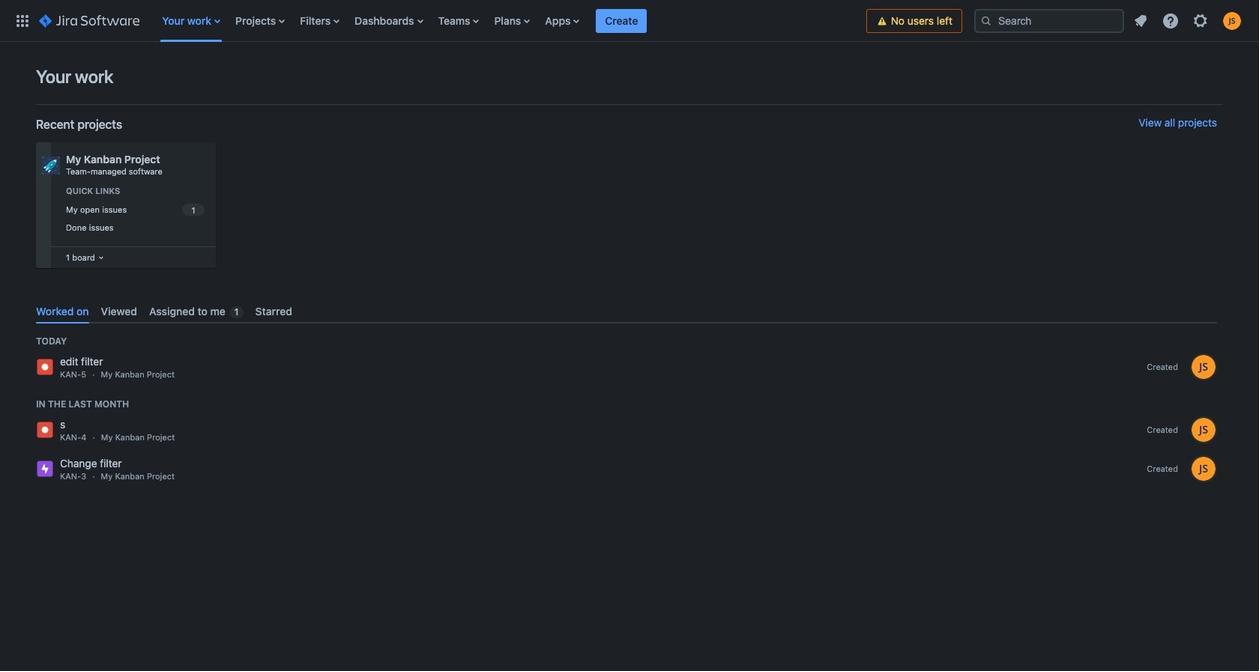 Task type: locate. For each thing, give the bounding box(es) containing it.
primary element
[[9, 0, 866, 42]]

banner
[[0, 0, 1259, 42]]

0 horizontal spatial list
[[155, 0, 866, 42]]

notifications image
[[1132, 12, 1150, 30]]

Search field
[[974, 9, 1124, 33]]

appswitcher icon image
[[13, 12, 31, 30]]

jira software image
[[39, 12, 140, 30], [39, 12, 140, 30]]

board image
[[95, 252, 107, 264]]

list
[[155, 0, 866, 42], [1127, 7, 1250, 34]]

None search field
[[974, 9, 1124, 33]]

list item
[[596, 0, 647, 42]]

tab list
[[30, 299, 1223, 324]]



Task type: vqa. For each thing, say whether or not it's contained in the screenshot.
the left list
yes



Task type: describe. For each thing, give the bounding box(es) containing it.
1 horizontal spatial list
[[1127, 7, 1250, 34]]

help image
[[1162, 12, 1180, 30]]

settings image
[[1192, 12, 1210, 30]]

your profile and settings image
[[1223, 12, 1241, 30]]

search image
[[980, 15, 992, 27]]



